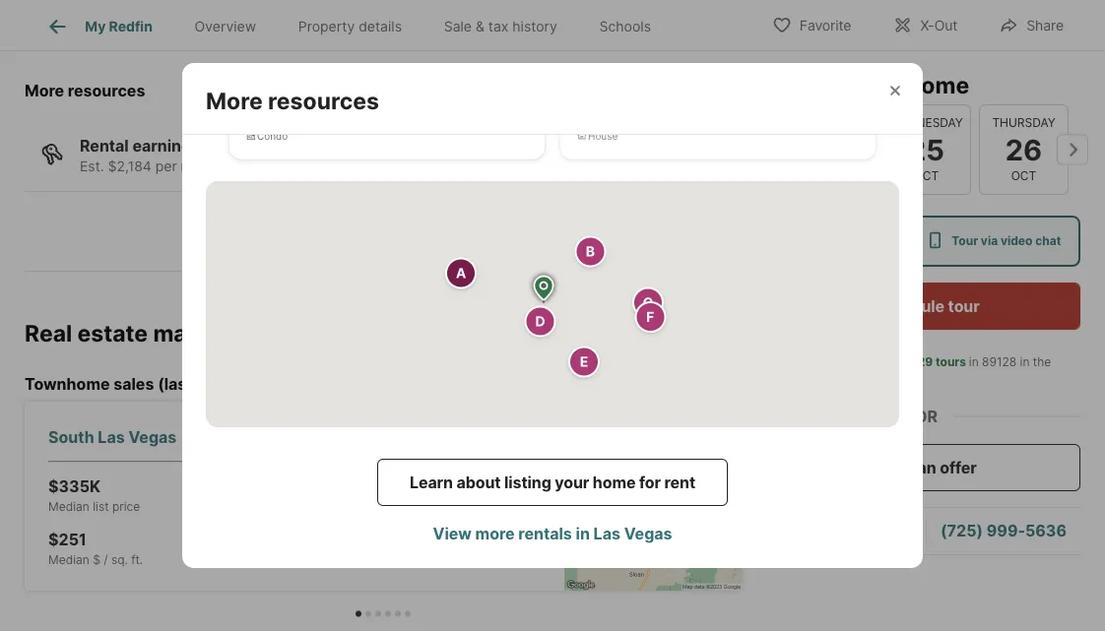 Task type: locate. For each thing, give the bounding box(es) containing it.
2 oct from the left
[[914, 169, 939, 183]]

1 vertical spatial a
[[456, 265, 466, 282]]

1 vertical spatial b
[[586, 244, 595, 260]]

my redfin
[[85, 18, 153, 35]]

0 vertical spatial redfin
[[109, 18, 153, 35]]

0 horizontal spatial in
[[576, 525, 590, 544]]

in the last 30 days
[[818, 355, 1055, 387]]

/mo down schools tab
[[635, 55, 669, 76]]

1 vertical spatial for
[[640, 473, 661, 493]]

1 horizontal spatial las
[[388, 107, 408, 121]]

via
[[981, 234, 998, 248]]

0 horizontal spatial vegas
[[129, 427, 177, 447]]

x-
[[921, 17, 935, 34]]

oct down 24
[[817, 169, 842, 183]]

tab list
[[25, 0, 688, 50]]

2 horizontal spatial in
[[1020, 355, 1030, 370]]

1 horizontal spatial home
[[908, 71, 970, 99]]

tour right schedule
[[949, 297, 980, 316]]

days
[[859, 373, 886, 387]]

schools
[[600, 18, 651, 35]]

1 horizontal spatial vegas
[[624, 525, 673, 544]]

home up wednesday on the top right of page
[[908, 71, 970, 99]]

days)
[[221, 375, 265, 394]]

1 horizontal spatial oct
[[914, 169, 939, 183]]

30 right last
[[841, 373, 856, 387]]

1 2 from the left
[[245, 88, 254, 105]]

thursday 26 oct
[[993, 116, 1056, 183]]

a down sale & tax history tab
[[508, 62, 519, 79]]

slide 1 dot image
[[356, 612, 362, 618]]

oct down 25
[[914, 169, 939, 183]]

2 2 from the left
[[306, 88, 314, 105]]

go
[[773, 71, 804, 99]]

0 horizontal spatial oct
[[817, 169, 842, 183]]

1 horizontal spatial more
[[206, 87, 263, 114]]

median inside $251 median $ / sq. ft.
[[48, 553, 90, 567]]

2 /mo from the left
[[635, 55, 669, 76]]

2 horizontal spatial las
[[594, 525, 621, 544]]

370
[[383, 477, 414, 496]]

median for $251
[[48, 553, 90, 567]]

tour
[[952, 234, 979, 248]]

resources inside dialog
[[268, 87, 379, 114]]

0 horizontal spatial home
[[593, 473, 636, 493]]

median down $251 at the bottom of page
[[48, 553, 90, 567]]

slide 4 dot image
[[385, 612, 391, 618]]

more
[[25, 81, 64, 100], [206, 87, 263, 114]]

vegas down townhome sales (last 30 days)
[[129, 427, 177, 447]]

or
[[915, 407, 938, 426]]

overview tab
[[174, 3, 277, 50]]

30
[[841, 373, 856, 387], [196, 375, 218, 394]]

tour right go
[[809, 71, 855, 99]]

oct down 26 in the top right of the page
[[1012, 169, 1037, 183]]

0 vertical spatial tour
[[809, 71, 855, 99]]

1 horizontal spatial redfin
[[818, 355, 854, 370]]

about
[[457, 473, 501, 493]]

wednesday
[[890, 116, 964, 130]]

for left rent
[[640, 473, 661, 493]]

home inside more resources dialog
[[593, 473, 636, 493]]

tour for schedule
[[949, 297, 980, 316]]

1 horizontal spatial for
[[640, 473, 661, 493]]

1 horizontal spatial 30
[[841, 373, 856, 387]]

price
[[112, 500, 140, 514]]

0 horizontal spatial more
[[25, 81, 64, 100]]

condo
[[257, 131, 288, 143]]

0 horizontal spatial tour
[[809, 71, 855, 99]]

rentals down 8720 red brook dr #104, las vegas, nv 89128
[[375, 158, 420, 175]]

rental
[[80, 136, 129, 156]]

1 vertical spatial tour
[[949, 297, 980, 316]]

1 horizontal spatial in
[[969, 355, 979, 370]]

/mo
[[304, 55, 338, 76], [635, 55, 669, 76]]

0 horizontal spatial for
[[331, 319, 362, 347]]

1 vertical spatial las
[[98, 427, 125, 447]]

in left the
[[1020, 355, 1030, 370]]

3 oct from the left
[[1012, 169, 1037, 183]]

property details tab
[[277, 3, 423, 50]]

view
[[433, 525, 472, 544]]

1 vertical spatial vegas
[[624, 525, 673, 544]]

$335k median list price
[[48, 477, 140, 514]]

1 horizontal spatial resources
[[268, 87, 379, 114]]

oct inside wednesday 25 oct
[[914, 169, 939, 183]]

sale & tax history tab
[[423, 3, 579, 50]]

oct for 25
[[914, 169, 939, 183]]

0 horizontal spatial rentals
[[375, 158, 420, 175]]

0 vertical spatial 89128
[[473, 107, 507, 121]]

rent
[[665, 473, 696, 493]]

for inside more resources dialog
[[640, 473, 661, 493]]

0 horizontal spatial /mo
[[304, 55, 338, 76]]

for left 8032
[[331, 319, 362, 347]]

2 up 8720
[[245, 88, 254, 105]]

1 median from the top
[[48, 500, 90, 514]]

in inside the in the last 30 days
[[1020, 355, 1030, 370]]

b
[[840, 62, 849, 79], [586, 244, 595, 260]]

offer
[[940, 458, 977, 477]]

0 horizontal spatial more resources
[[25, 81, 145, 100]]

tour
[[809, 71, 855, 99], [949, 297, 980, 316]]

$2,150
[[245, 55, 304, 76]]

1 horizontal spatial 2
[[306, 88, 314, 105]]

tours
[[936, 355, 967, 370]]

more resources inside dialog
[[206, 87, 379, 114]]

0 horizontal spatial 2
[[245, 88, 254, 105]]

comparable
[[294, 158, 371, 175]]

1 vertical spatial rentals
[[519, 525, 572, 544]]

redfin right my
[[109, 18, 153, 35]]

more resources dialog
[[49, 0, 1058, 632]]

1 horizontal spatial rentals
[[519, 525, 572, 544]]

in
[[969, 355, 979, 370], [1020, 355, 1030, 370], [576, 525, 590, 544]]

vegas
[[129, 427, 177, 447], [624, 525, 673, 544]]

tour via video chat list box
[[773, 216, 1081, 267]]

redfin
[[109, 18, 153, 35], [818, 355, 854, 370]]

0 horizontal spatial a
[[456, 265, 466, 282]]

0 vertical spatial a
[[508, 62, 519, 79]]

redfin up last
[[818, 355, 854, 370]]

x-out button
[[876, 4, 975, 45]]

out
[[935, 17, 958, 34]]

89128 right the nv
[[473, 107, 507, 121]]

redfin inside tab list
[[109, 18, 153, 35]]

las down learn about listing your home for rent link
[[594, 525, 621, 544]]

neighborhood
[[185, 429, 278, 446]]

0 horizontal spatial redfin
[[109, 18, 153, 35]]

1 vertical spatial home
[[593, 473, 636, 493]]

0 horizontal spatial b
[[586, 244, 595, 260]]

$251
[[48, 530, 87, 549]]

more down my redfin link
[[25, 81, 64, 100]]

b left this
[[840, 62, 849, 79]]

ave
[[546, 319, 588, 347]]

rentals
[[375, 158, 420, 175], [519, 525, 572, 544]]

las right south
[[98, 427, 125, 447]]

1 vertical spatial median
[[48, 553, 90, 567]]

2 horizontal spatial oct
[[1012, 169, 1037, 183]]

median for $335k
[[48, 500, 90, 514]]

None button
[[784, 103, 874, 196], [882, 104, 972, 195], [980, 104, 1069, 195], [784, 103, 874, 196], [882, 104, 972, 195], [980, 104, 1069, 195]]

0 horizontal spatial 30
[[196, 375, 218, 394]]

sale & tax history
[[444, 18, 558, 35]]

video
[[1001, 234, 1033, 248]]

rentals inside rental earnings est. $2,184 per month, based on comparable rentals
[[375, 158, 420, 175]]

c d
[[536, 295, 653, 330]]

0 vertical spatial median
[[48, 500, 90, 514]]

a up delightful
[[456, 265, 466, 282]]

in down your
[[576, 525, 590, 544]]

0 vertical spatial for
[[331, 319, 362, 347]]

1 horizontal spatial tour
[[949, 297, 980, 316]]

1 /mo from the left
[[304, 55, 338, 76]]

$2,184
[[108, 158, 152, 175]]

las
[[388, 107, 408, 121], [98, 427, 125, 447], [594, 525, 621, 544]]

south las vegas link
[[48, 425, 185, 449]]

24
[[811, 132, 848, 167]]

1 oct from the left
[[817, 169, 842, 183]]

30 inside the in the last 30 days
[[841, 373, 856, 387]]

89128
[[473, 107, 507, 121], [983, 355, 1017, 370]]

more up condo
[[206, 87, 263, 114]]

delightful
[[433, 319, 541, 347]]

red
[[277, 107, 299, 121]]

x-out
[[921, 17, 958, 34]]

listing
[[505, 473, 552, 493]]

b up the c d
[[586, 244, 595, 260]]

tour via video chat option
[[911, 216, 1081, 267]]

0 vertical spatial vegas
[[129, 427, 177, 447]]

1 horizontal spatial /mo
[[635, 55, 669, 76]]

median down the '$335k'
[[48, 500, 90, 514]]

2 up brook
[[306, 88, 314, 105]]

led
[[898, 355, 915, 370]]

real
[[25, 319, 72, 347]]

house
[[588, 131, 618, 143]]

0 horizontal spatial 89128
[[473, 107, 507, 121]]

tour via video chat
[[952, 234, 1062, 248]]

median inside $335k median list price
[[48, 500, 90, 514]]

2 for 2 baths
[[306, 88, 314, 105]]

oct inside 24 oct
[[817, 169, 842, 183]]

oct inside thursday 26 oct
[[1012, 169, 1037, 183]]

schedule tour
[[873, 297, 980, 316]]

slide 5 dot image
[[395, 612, 401, 618]]

more inside dialog
[[206, 87, 263, 114]]

resources
[[68, 81, 145, 100], [268, 87, 379, 114]]

2 median from the top
[[48, 553, 90, 567]]

rentals right more
[[519, 525, 572, 544]]

learn about listing your home for rent
[[410, 473, 696, 493]]

/mo up 2 baths
[[304, 55, 338, 76]]

8720 red brook dr #104, las vegas, nv 89128
[[245, 107, 507, 121]]

slide 2 dot image
[[366, 612, 372, 618]]

0 vertical spatial home
[[908, 71, 970, 99]]

agents
[[857, 355, 895, 370]]

vegas down rent
[[624, 525, 673, 544]]

e
[[580, 354, 589, 371]]

0 horizontal spatial las
[[98, 427, 125, 447]]

1 horizontal spatial 89128
[[983, 355, 1017, 370]]

overview
[[195, 18, 256, 35]]

las inside carousel group
[[98, 427, 125, 447]]

1 horizontal spatial more resources
[[206, 87, 379, 114]]

89128 left the
[[983, 355, 1017, 370]]

next image
[[1057, 134, 1089, 165]]

home right your
[[593, 473, 636, 493]]

las down 1,189 sq ft
[[388, 107, 408, 121]]

(725) 999-5636
[[941, 522, 1067, 541]]

/mo for $2,195
[[635, 55, 669, 76]]

0 vertical spatial rentals
[[375, 158, 420, 175]]

in inside more resources dialog
[[576, 525, 590, 544]]

home
[[908, 71, 970, 99], [593, 473, 636, 493]]

30 for days)
[[196, 375, 218, 394]]

tour inside schedule tour button
[[949, 297, 980, 316]]

beds
[[258, 88, 290, 105]]

0 vertical spatial b
[[840, 62, 849, 79]]

oct
[[817, 169, 842, 183], [914, 169, 939, 183], [1012, 169, 1037, 183]]

999-
[[987, 522, 1026, 541]]

in right "tours"
[[969, 355, 979, 370]]

sq
[[407, 88, 422, 105]]

30 right (last at the left bottom
[[196, 375, 218, 394]]



Task type: vqa. For each thing, say whether or not it's contained in the screenshot.
the leftmost Oct
yes



Task type: describe. For each thing, give the bounding box(es) containing it.
slide 6 dot image
[[405, 612, 411, 618]]

(725) 999-5636 link
[[941, 522, 1067, 541]]

$2,195 /mo
[[576, 55, 669, 76]]

more resources element
[[206, 63, 403, 115]]

8032
[[368, 319, 427, 347]]

townhome sales (last 30 days)
[[25, 375, 265, 394]]

8720
[[245, 107, 274, 121]]

2 vertical spatial las
[[594, 525, 621, 544]]

market
[[153, 319, 231, 347]]

insights
[[236, 319, 326, 347]]

homes
[[428, 500, 465, 514]]

image image
[[565, 402, 742, 591]]

real estate market insights for 8032 delightful ave
[[25, 319, 588, 347]]

1,189 sq ft
[[371, 88, 436, 105]]

$2,150 /mo
[[245, 55, 338, 76]]

sale
[[444, 18, 472, 35]]

ft.
[[131, 553, 143, 567]]

a inside region
[[456, 265, 466, 282]]

go tour this home
[[773, 71, 970, 99]]

2 for 2 beds
[[245, 88, 254, 105]]

favorite
[[800, 17, 852, 34]]

learn about listing your home for rent link
[[377, 460, 728, 507]]

map region
[[49, 131, 1058, 632]]

my
[[85, 18, 106, 35]]

start an offer
[[876, 458, 977, 477]]

baths
[[318, 88, 355, 105]]

b inside map region
[[586, 244, 595, 260]]

slide 3 dot image
[[375, 612, 381, 618]]

this
[[860, 71, 902, 99]]

vegas inside carousel group
[[129, 427, 177, 447]]

south las vegas neighborhood
[[48, 427, 278, 447]]

est.
[[80, 158, 104, 175]]

2 beds
[[245, 88, 290, 105]]

0 horizontal spatial resources
[[68, 81, 145, 100]]

per
[[155, 158, 177, 175]]

earnings
[[132, 136, 200, 156]]

29
[[918, 355, 933, 370]]

0 vertical spatial las
[[388, 107, 408, 121]]

history
[[513, 18, 558, 35]]

d
[[536, 314, 546, 330]]

listed
[[394, 500, 424, 514]]

1 vertical spatial redfin
[[818, 355, 854, 370]]

sq.
[[111, 553, 128, 567]]

month,
[[181, 158, 226, 175]]

1 horizontal spatial a
[[508, 62, 519, 79]]

south
[[48, 427, 94, 447]]

rentals inside more resources dialog
[[519, 525, 572, 544]]

an
[[918, 458, 937, 477]]

carousel group
[[17, 397, 766, 618]]

thursday
[[993, 116, 1056, 130]]

1 horizontal spatial b
[[840, 62, 849, 79]]

1 vertical spatial 89128
[[983, 355, 1017, 370]]

based
[[230, 158, 270, 175]]

89128 inside more resources dialog
[[473, 107, 507, 121]]

tab list containing my redfin
[[25, 0, 688, 50]]

tour for go
[[809, 71, 855, 99]]

share button
[[983, 4, 1081, 45]]

favorite button
[[756, 4, 869, 45]]

on
[[274, 158, 291, 175]]

c
[[643, 295, 653, 312]]

vegas,
[[411, 107, 449, 121]]

estate
[[77, 319, 148, 347]]

property details
[[298, 18, 402, 35]]

wednesday 25 oct
[[890, 116, 964, 183]]

share
[[1027, 17, 1064, 34]]

details
[[359, 18, 402, 35]]

redfin agents led 29 tours in 89128
[[818, 355, 1017, 370]]

/mo for $2,150
[[304, 55, 338, 76]]

sales
[[114, 375, 154, 394]]

$2,195
[[576, 55, 635, 76]]

townhome
[[25, 375, 110, 394]]

dr
[[338, 107, 351, 121]]

property
[[298, 18, 355, 35]]

vegas inside more resources dialog
[[624, 525, 673, 544]]

schedule tour button
[[773, 283, 1081, 330]]

schools tab
[[579, 3, 672, 50]]

$335k
[[48, 477, 101, 496]]

#104,
[[354, 107, 385, 121]]

oct for 26
[[1012, 169, 1037, 183]]

view more rentals in las vegas
[[433, 525, 673, 544]]

5636
[[1026, 522, 1067, 541]]

30 for days
[[841, 373, 856, 387]]

nv
[[452, 107, 469, 121]]

&
[[476, 18, 485, 35]]

rental earnings est. $2,184 per month, based on comparable rentals
[[80, 136, 420, 175]]

chat
[[1036, 234, 1062, 248]]

26
[[1006, 132, 1043, 167]]

/
[[104, 553, 108, 567]]

schedule
[[873, 297, 945, 316]]

1,189
[[371, 88, 403, 105]]

more
[[476, 525, 515, 544]]

(725)
[[941, 522, 984, 541]]



